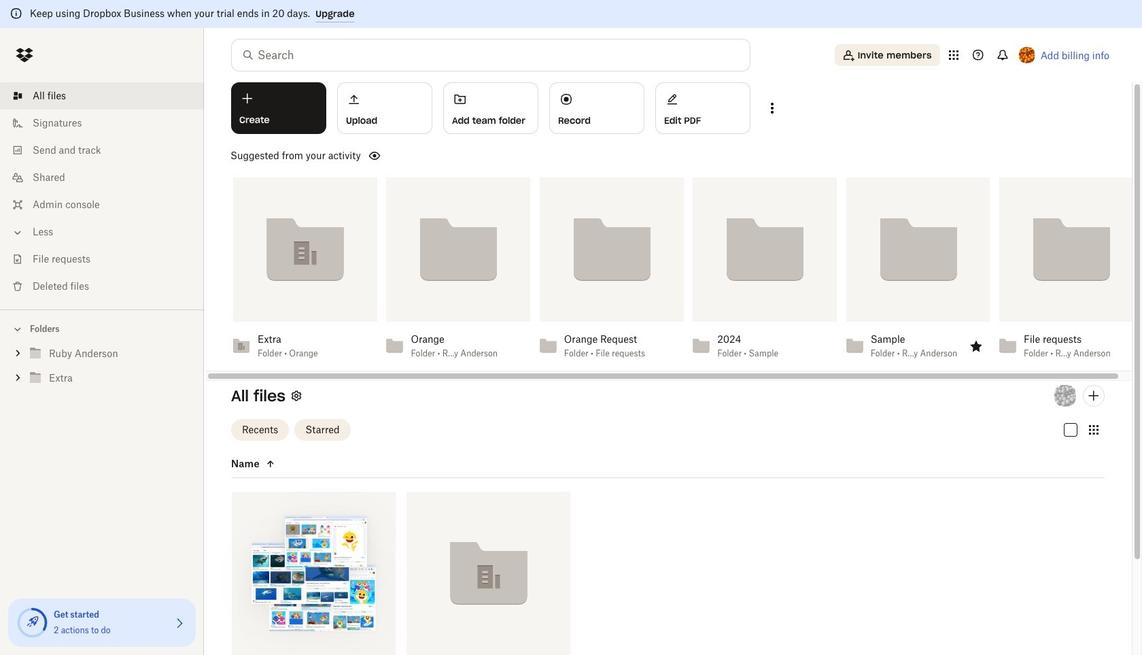Task type: vqa. For each thing, say whether or not it's contained in the screenshot.
APPS at the left of page
no



Task type: locate. For each thing, give the bounding box(es) containing it.
list item
[[0, 82, 204, 110]]

alert
[[0, 0, 1143, 28]]

team member folder, ruby anderson row
[[232, 492, 396, 655]]

add team members image
[[1086, 388, 1103, 404]]

Search in folder "Dropbox" text field
[[258, 47, 722, 63]]

list
[[0, 74, 204, 310]]

ruby anderson image
[[1055, 385, 1077, 407]]

folder settings image
[[288, 388, 305, 404]]

group
[[0, 339, 204, 401]]

team shared folder, extra row
[[407, 492, 571, 655]]



Task type: describe. For each thing, give the bounding box(es) containing it.
less image
[[11, 226, 24, 239]]

dropbox image
[[11, 41, 38, 69]]

account menu image
[[1020, 47, 1036, 63]]



